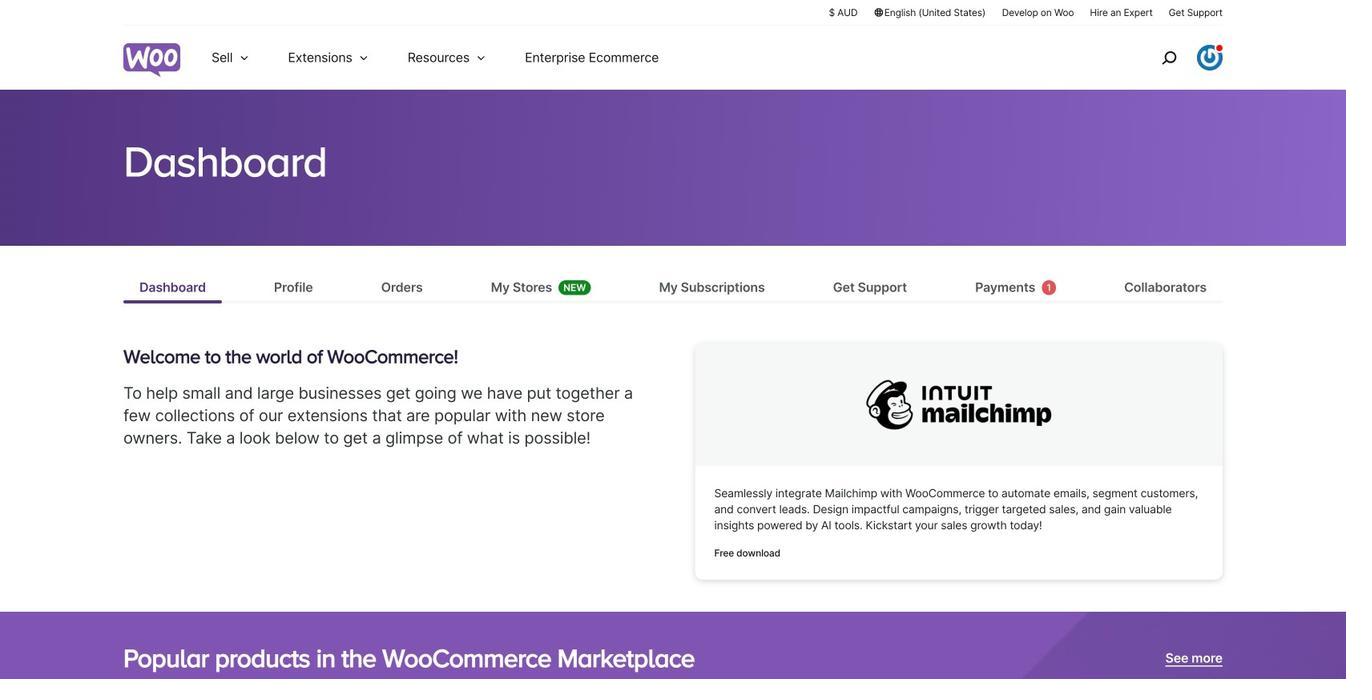 Task type: describe. For each thing, give the bounding box(es) containing it.
service navigation menu element
[[1128, 32, 1223, 84]]



Task type: locate. For each thing, give the bounding box(es) containing it.
search image
[[1157, 45, 1182, 71]]

open account menu image
[[1198, 45, 1223, 71]]



